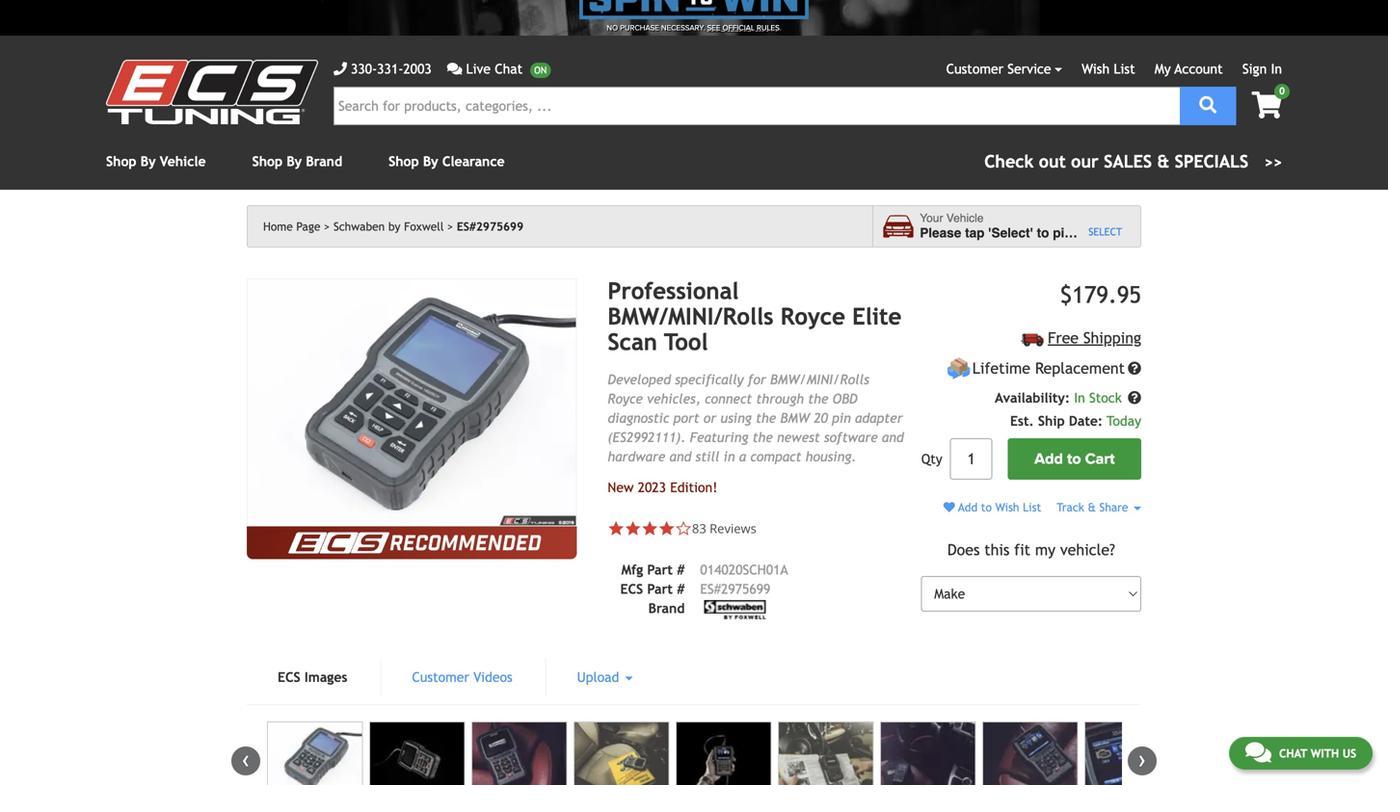 Task type: describe. For each thing, give the bounding box(es) containing it.
83 reviews link
[[692, 520, 757, 538]]

lifetime
[[972, 360, 1030, 378]]

0 vertical spatial list
[[1114, 61, 1135, 77]]

availability: in stock
[[995, 391, 1126, 406]]

availability:
[[995, 391, 1070, 406]]

add to cart
[[1034, 450, 1115, 469]]

1 # from the top
[[677, 563, 685, 578]]

ecs inside 'ecs images' link
[[278, 670, 300, 685]]

live chat link
[[447, 59, 551, 79]]

ship
[[1038, 414, 1065, 429]]

0 horizontal spatial wish
[[995, 501, 1019, 514]]

3 star image from the left
[[641, 521, 658, 538]]

select link
[[1089, 225, 1122, 240]]

ecs images link
[[247, 658, 378, 697]]

vehicle?
[[1060, 541, 1115, 559]]

shop for shop by clearance
[[389, 154, 419, 169]]

331-
[[377, 61, 403, 77]]

a inside your vehicle please tap 'select' to pick a vehicle
[[1083, 226, 1090, 241]]

upload
[[577, 670, 623, 685]]

free
[[1048, 329, 1079, 347]]

Search text field
[[334, 87, 1180, 125]]

newest
[[777, 430, 820, 446]]

shop by clearance
[[389, 154, 505, 169]]

housing.
[[805, 449, 856, 465]]

developed specifically for bmw/mini/rolls royce vehicles, connect through the obd diagnostic port or using the bmw 20 pin adapter (es2992111). featuring the newest software and hardware and still in a compact housing.
[[608, 372, 904, 465]]

tool
[[664, 329, 708, 356]]

to inside your vehicle please tap 'select' to pick a vehicle
[[1037, 226, 1049, 241]]

purchase
[[620, 23, 659, 33]]

in
[[724, 449, 735, 465]]

comments image
[[447, 62, 462, 76]]

0 vertical spatial wish
[[1082, 61, 1110, 77]]

bmw/mini/rolls inside professional bmw/mini/rolls royce elite scan tool
[[608, 303, 774, 330]]

83
[[692, 520, 706, 538]]

stock
[[1089, 391, 1122, 406]]

330-331-2003
[[351, 61, 432, 77]]

sign in
[[1242, 61, 1282, 77]]

shop for shop by brand
[[252, 154, 283, 169]]

wish list
[[1082, 61, 1135, 77]]

sign in link
[[1242, 61, 1282, 77]]

0 vertical spatial chat
[[495, 61, 523, 77]]

track
[[1057, 501, 1084, 514]]

images
[[305, 670, 347, 685]]

track & share button
[[1057, 501, 1141, 514]]

2 star image from the left
[[625, 521, 641, 538]]

2003
[[403, 61, 432, 77]]

1 star image from the left
[[608, 521, 625, 538]]

vehicles,
[[647, 392, 701, 407]]

us
[[1343, 747, 1356, 761]]

heart image
[[943, 502, 955, 513]]

add to wish list link
[[943, 501, 1041, 514]]

brand for es# 2975699 brand
[[648, 601, 685, 617]]

'select'
[[988, 226, 1033, 241]]

videos
[[473, 670, 512, 685]]

0 vertical spatial vehicle
[[160, 154, 206, 169]]

account
[[1175, 61, 1223, 77]]

date:
[[1069, 414, 1103, 429]]

obd
[[833, 392, 858, 407]]

free shipping
[[1048, 329, 1141, 347]]

through
[[756, 392, 804, 407]]

by for clearance
[[423, 154, 438, 169]]

for
[[748, 372, 766, 388]]

by for brand
[[287, 154, 302, 169]]

vehicle inside your vehicle please tap 'select' to pick a vehicle
[[946, 212, 984, 225]]

mfg
[[621, 563, 643, 578]]

est. ship date: today
[[1010, 414, 1141, 429]]

sign
[[1242, 61, 1267, 77]]

‹
[[242, 747, 250, 773]]

with
[[1311, 747, 1339, 761]]

customer for customer service
[[946, 61, 1004, 77]]

by for vehicle
[[140, 154, 156, 169]]

2023
[[638, 480, 666, 496]]

shop by brand
[[252, 154, 342, 169]]

see
[[707, 23, 720, 33]]

service
[[1008, 61, 1051, 77]]

in for availability:
[[1074, 391, 1085, 406]]

rules
[[757, 23, 780, 33]]

shipping
[[1083, 329, 1141, 347]]

bmw/mini/rolls inside developed specifically for bmw/mini/rolls royce vehicles, connect through the obd diagnostic port or using the bmw 20 pin adapter (es2992111). featuring the newest software and hardware and still in a compact housing.
[[770, 372, 869, 388]]

ecs inside 014020sch01a ecs part #
[[620, 582, 643, 597]]

1 horizontal spatial and
[[882, 430, 904, 446]]

1 vertical spatial the
[[756, 411, 776, 426]]

new
[[608, 480, 634, 496]]

still
[[696, 449, 719, 465]]

est.
[[1010, 414, 1034, 429]]

part inside 014020sch01a ecs part #
[[647, 582, 673, 597]]

›
[[1138, 747, 1146, 773]]

compact
[[750, 449, 801, 465]]

83 reviews
[[692, 520, 757, 538]]

edition!
[[670, 480, 718, 496]]

no purchase necessary. see official rules .
[[607, 23, 781, 33]]

1 part from the top
[[647, 563, 673, 578]]

(es2992111).
[[608, 430, 686, 446]]

2 vertical spatial the
[[752, 430, 773, 446]]

1 vertical spatial list
[[1023, 501, 1041, 514]]

a inside developed specifically for bmw/mini/rolls royce vehicles, connect through the obd diagnostic port or using the bmw 20 pin adapter (es2992111). featuring the newest software and hardware and still in a compact housing.
[[739, 449, 746, 465]]

home
[[263, 220, 293, 233]]

vehicle
[[1094, 226, 1138, 241]]

to for add to wish list
[[981, 501, 992, 514]]

to for add to cart
[[1067, 450, 1081, 469]]

› link
[[1128, 747, 1157, 776]]

& for track
[[1088, 501, 1096, 514]]

pin
[[832, 411, 851, 426]]

tap
[[965, 226, 985, 241]]



Task type: vqa. For each thing, say whether or not it's contained in the screenshot.
the rightmost Axles
no



Task type: locate. For each thing, give the bounding box(es) containing it.
schwaben
[[333, 220, 385, 233]]

2 horizontal spatial by
[[423, 154, 438, 169]]

1 vertical spatial in
[[1074, 391, 1085, 406]]

by
[[140, 154, 156, 169], [287, 154, 302, 169], [423, 154, 438, 169]]

customer left videos
[[412, 670, 469, 685]]

in
[[1271, 61, 1282, 77], [1074, 391, 1085, 406]]

1 vertical spatial #
[[677, 582, 685, 597]]

a right the pick
[[1083, 226, 1090, 241]]

1 horizontal spatial chat
[[1279, 747, 1307, 761]]

vehicle down ecs tuning image on the left top of page
[[160, 154, 206, 169]]

customer
[[946, 61, 1004, 77], [412, 670, 469, 685]]

to left 'cart'
[[1067, 450, 1081, 469]]

schwaben by foxwell link
[[333, 220, 453, 233]]

royce left elite
[[781, 303, 845, 330]]

question circle image for in stock
[[1128, 392, 1141, 405]]

1 horizontal spatial customer
[[946, 61, 1004, 77]]

ecs images
[[278, 670, 347, 685]]

scan
[[608, 329, 657, 356]]

add for add to cart
[[1034, 450, 1063, 469]]

question circle image
[[1128, 362, 1141, 376], [1128, 392, 1141, 405]]

customer videos link
[[381, 658, 543, 697]]

question circle image up "today"
[[1128, 392, 1141, 405]]

home page link
[[263, 220, 330, 233]]

cart
[[1085, 450, 1115, 469]]

es# 2975699 brand
[[648, 582, 771, 617]]

chat left with
[[1279, 747, 1307, 761]]

2 shop from the left
[[252, 154, 283, 169]]

part down mfg part #
[[647, 582, 673, 597]]

elite
[[852, 303, 902, 330]]

star image down the new
[[608, 521, 625, 538]]

3 shop from the left
[[389, 154, 419, 169]]

1 vertical spatial to
[[1067, 450, 1081, 469]]

professional bmw/mini/rolls royce elite scan tool
[[608, 278, 902, 356]]

2975699
[[721, 582, 771, 597]]

0 horizontal spatial to
[[981, 501, 992, 514]]

1 shop from the left
[[106, 154, 136, 169]]

1 by from the left
[[140, 154, 156, 169]]

1 horizontal spatial royce
[[781, 303, 845, 330]]

in right 'sign'
[[1271, 61, 1282, 77]]

royce inside professional bmw/mini/rolls royce elite scan tool
[[781, 303, 845, 330]]

& inside 'link'
[[1157, 151, 1170, 172]]

0 vertical spatial and
[[882, 430, 904, 446]]

star image left empty star icon
[[641, 521, 658, 538]]

schwaben by foxwell image
[[700, 601, 772, 620]]

royce inside developed specifically for bmw/mini/rolls royce vehicles, connect through the obd diagnostic port or using the bmw 20 pin adapter (es2992111). featuring the newest software and hardware and still in a compact housing.
[[608, 392, 643, 407]]

1 horizontal spatial a
[[1083, 226, 1090, 241]]

0 horizontal spatial royce
[[608, 392, 643, 407]]

1 vertical spatial brand
[[648, 601, 685, 617]]

your vehicle please tap 'select' to pick a vehicle
[[920, 212, 1138, 241]]

does
[[947, 541, 980, 559]]

1 vertical spatial a
[[739, 449, 746, 465]]

1 horizontal spatial brand
[[648, 601, 685, 617]]

1 horizontal spatial ecs
[[620, 582, 643, 597]]

1 horizontal spatial wish
[[1082, 61, 1110, 77]]

0 horizontal spatial in
[[1074, 391, 1085, 406]]

1 vertical spatial part
[[647, 582, 673, 597]]

0 vertical spatial #
[[677, 563, 685, 578]]

shop by clearance link
[[389, 154, 505, 169]]

new 2023 edition!
[[608, 480, 718, 496]]

qty
[[921, 452, 942, 467]]

1 vertical spatial question circle image
[[1128, 392, 1141, 405]]

featuring
[[690, 430, 748, 446]]

179.95
[[1072, 281, 1141, 308]]

to
[[1037, 226, 1049, 241], [1067, 450, 1081, 469], [981, 501, 992, 514]]

# left es#
[[677, 582, 685, 597]]

a
[[1083, 226, 1090, 241], [739, 449, 746, 465]]

lifetime replacement
[[972, 360, 1125, 378]]

1 vertical spatial chat
[[1279, 747, 1307, 761]]

add down ship at the bottom right of page
[[1034, 450, 1063, 469]]

# up es# 2975699 brand
[[677, 563, 685, 578]]

brand down mfg part #
[[648, 601, 685, 617]]

by left the clearance
[[423, 154, 438, 169]]

software
[[824, 430, 878, 446]]

2 # from the top
[[677, 582, 685, 597]]

shop for shop by vehicle
[[106, 154, 136, 169]]

ecs down mfg
[[620, 582, 643, 597]]

1 horizontal spatial &
[[1157, 151, 1170, 172]]

official
[[722, 23, 755, 33]]

2 question circle image from the top
[[1128, 392, 1141, 405]]

1 vertical spatial add
[[958, 501, 978, 514]]

free shipping image
[[1022, 333, 1044, 347]]

0 horizontal spatial list
[[1023, 501, 1041, 514]]

1 vertical spatial and
[[669, 449, 691, 465]]

0 vertical spatial in
[[1271, 61, 1282, 77]]

a right in in the right bottom of the page
[[739, 449, 746, 465]]

customer service button
[[946, 59, 1062, 79]]

shop by vehicle link
[[106, 154, 206, 169]]

1 question circle image from the top
[[1128, 362, 1141, 376]]

specials
[[1175, 151, 1249, 172]]

0 horizontal spatial chat
[[495, 61, 523, 77]]

add to wish list
[[955, 501, 1041, 514]]

1 horizontal spatial shop
[[252, 154, 283, 169]]

my
[[1155, 61, 1171, 77]]

shop
[[106, 154, 136, 169], [252, 154, 283, 169], [389, 154, 419, 169]]

to left the pick
[[1037, 226, 1049, 241]]

replacement
[[1035, 360, 1125, 378]]

0 horizontal spatial ecs
[[278, 670, 300, 685]]

customer service
[[946, 61, 1051, 77]]

0 horizontal spatial and
[[669, 449, 691, 465]]

0 horizontal spatial a
[[739, 449, 746, 465]]

chat with us
[[1279, 747, 1356, 761]]

add
[[1034, 450, 1063, 469], [958, 501, 978, 514]]

& right sales
[[1157, 151, 1170, 172]]

star image left star image
[[625, 521, 641, 538]]

0 vertical spatial &
[[1157, 151, 1170, 172]]

None text field
[[950, 439, 993, 480]]

0 horizontal spatial brand
[[306, 154, 342, 169]]

star image
[[608, 521, 625, 538], [625, 521, 641, 538], [641, 521, 658, 538]]

0 vertical spatial ecs
[[620, 582, 643, 597]]

customer inside "dropdown button"
[[946, 61, 1004, 77]]

necessary.
[[661, 23, 705, 33]]

brand inside es# 2975699 brand
[[648, 601, 685, 617]]

does this fit my vehicle?
[[947, 541, 1115, 559]]

0 horizontal spatial add
[[958, 501, 978, 514]]

0 vertical spatial brand
[[306, 154, 342, 169]]

0 horizontal spatial customer
[[412, 670, 469, 685]]

add for add to wish list
[[958, 501, 978, 514]]

star image
[[658, 521, 675, 538]]

share
[[1099, 501, 1128, 514]]

brand for shop by brand
[[306, 154, 342, 169]]

1 vertical spatial bmw/mini/rolls
[[770, 372, 869, 388]]

es#2975699 - 014020sch01a - professional bmw/mini/rolls royce elite scan tool - developed specifically for bmw/mini/rolls royce vehicles, connect through the obd diagnostic port or using the bmw 20 pin adapter (es2992111). featuring the newest software and hardware and still in a compact housing. - schwaben by foxwell - bmw mini image
[[247, 279, 577, 527], [267, 722, 363, 786], [369, 722, 465, 786], [471, 722, 567, 786], [574, 722, 669, 786], [676, 722, 771, 786], [778, 722, 874, 786], [880, 722, 976, 786], [982, 722, 1078, 786], [1084, 722, 1180, 786]]

and left still
[[669, 449, 691, 465]]

0 horizontal spatial by
[[140, 154, 156, 169]]

question circle image down shipping
[[1128, 362, 1141, 376]]

0 horizontal spatial shop
[[106, 154, 136, 169]]

# inside 014020sch01a ecs part #
[[677, 582, 685, 597]]

shopping cart image
[[1252, 92, 1282, 119]]

phone image
[[334, 62, 347, 76]]

customer left service at the right top
[[946, 61, 1004, 77]]

1 vertical spatial &
[[1088, 501, 1096, 514]]

1 horizontal spatial to
[[1037, 226, 1049, 241]]

ecs tuning image
[[106, 60, 318, 124]]

this product is lifetime replacement eligible image
[[947, 357, 971, 381]]

0 horizontal spatial &
[[1088, 501, 1096, 514]]

0 vertical spatial customer
[[946, 61, 1004, 77]]

2 horizontal spatial to
[[1067, 450, 1081, 469]]

ecs left images at bottom left
[[278, 670, 300, 685]]

bmw/mini/rolls up 'specifically'
[[608, 303, 774, 330]]

search image
[[1199, 96, 1217, 114]]

the up compact
[[752, 430, 773, 446]]

to inside button
[[1067, 450, 1081, 469]]

2 horizontal spatial shop
[[389, 154, 419, 169]]

2 vertical spatial to
[[981, 501, 992, 514]]

bmw
[[780, 411, 810, 426]]

shop by brand link
[[252, 154, 342, 169]]

chat right live
[[495, 61, 523, 77]]

wish up the this
[[995, 501, 1019, 514]]

014020sch01a ecs part #
[[620, 563, 788, 597]]

0 vertical spatial a
[[1083, 226, 1090, 241]]

0 vertical spatial question circle image
[[1128, 362, 1141, 376]]

sales & specials link
[[984, 148, 1282, 174]]

foxwell
[[404, 220, 444, 233]]

wish list link
[[1082, 61, 1135, 77]]

1 vertical spatial ecs
[[278, 670, 300, 685]]

fit
[[1014, 541, 1030, 559]]

1 vertical spatial wish
[[995, 501, 1019, 514]]

empty star image
[[675, 521, 692, 538]]

no
[[607, 23, 618, 33]]

using
[[720, 411, 752, 426]]

‹ link
[[231, 747, 260, 776]]

2 part from the top
[[647, 582, 673, 597]]

the down through
[[756, 411, 776, 426]]

1 horizontal spatial add
[[1034, 450, 1063, 469]]

es#2975699
[[457, 220, 524, 233]]

1 horizontal spatial list
[[1114, 61, 1135, 77]]

home page
[[263, 220, 320, 233]]

3 by from the left
[[423, 154, 438, 169]]

vehicle up "tap"
[[946, 212, 984, 225]]

add right heart "icon" in the right bottom of the page
[[958, 501, 978, 514]]

in for sign
[[1271, 61, 1282, 77]]

wish right service at the right top
[[1082, 61, 1110, 77]]

0 vertical spatial royce
[[781, 303, 845, 330]]

ecs tuning recommends this product. image
[[247, 527, 577, 560]]

customer for customer videos
[[412, 670, 469, 685]]

1 vertical spatial vehicle
[[946, 212, 984, 225]]

or
[[703, 411, 716, 426]]

0 vertical spatial bmw/mini/rolls
[[608, 303, 774, 330]]

list left track
[[1023, 501, 1041, 514]]

1 horizontal spatial by
[[287, 154, 302, 169]]

0
[[1279, 85, 1285, 96]]

by down ecs tuning image on the left top of page
[[140, 154, 156, 169]]

in up est. ship date: today
[[1074, 391, 1085, 406]]

list left my
[[1114, 61, 1135, 77]]

royce
[[781, 303, 845, 330], [608, 392, 643, 407]]

& for sales
[[1157, 151, 1170, 172]]

2 by from the left
[[287, 154, 302, 169]]

brand
[[306, 154, 342, 169], [648, 601, 685, 617]]

chat
[[495, 61, 523, 77], [1279, 747, 1307, 761]]

1 vertical spatial royce
[[608, 392, 643, 407]]

0 vertical spatial add
[[1034, 450, 1063, 469]]

please
[[920, 226, 961, 241]]

brand up the page
[[306, 154, 342, 169]]

question circle image for lifetime replacement
[[1128, 362, 1141, 376]]

mfg part #
[[621, 563, 685, 578]]

bmw/mini/rolls up obd
[[770, 372, 869, 388]]

1 horizontal spatial vehicle
[[946, 212, 984, 225]]

my
[[1035, 541, 1056, 559]]

0 horizontal spatial vehicle
[[160, 154, 206, 169]]

ecs tuning 'spin to win' contest logo image
[[579, 0, 809, 19]]

0 vertical spatial to
[[1037, 226, 1049, 241]]

to right heart "icon" in the right bottom of the page
[[981, 501, 992, 514]]

1 horizontal spatial in
[[1271, 61, 1282, 77]]

port
[[673, 411, 699, 426]]

diagnostic
[[608, 411, 669, 426]]

reviews
[[710, 520, 757, 538]]

by up home page 'link'
[[287, 154, 302, 169]]

upload button
[[546, 658, 664, 697]]

the up 20
[[808, 392, 828, 407]]

20
[[814, 411, 828, 426]]

and down adapter
[[882, 430, 904, 446]]

sales & specials
[[1104, 151, 1249, 172]]

0 vertical spatial part
[[647, 563, 673, 578]]

by
[[388, 220, 400, 233]]

es#
[[700, 582, 721, 597]]

comments image
[[1245, 741, 1271, 764]]

select
[[1089, 226, 1122, 238]]

add inside button
[[1034, 450, 1063, 469]]

& right track
[[1088, 501, 1096, 514]]

royce up diagnostic
[[608, 392, 643, 407]]

schwaben by foxwell
[[333, 220, 444, 233]]

1 vertical spatial customer
[[412, 670, 469, 685]]

part right mfg
[[647, 563, 673, 578]]

0 vertical spatial the
[[808, 392, 828, 407]]

pick
[[1053, 226, 1079, 241]]



